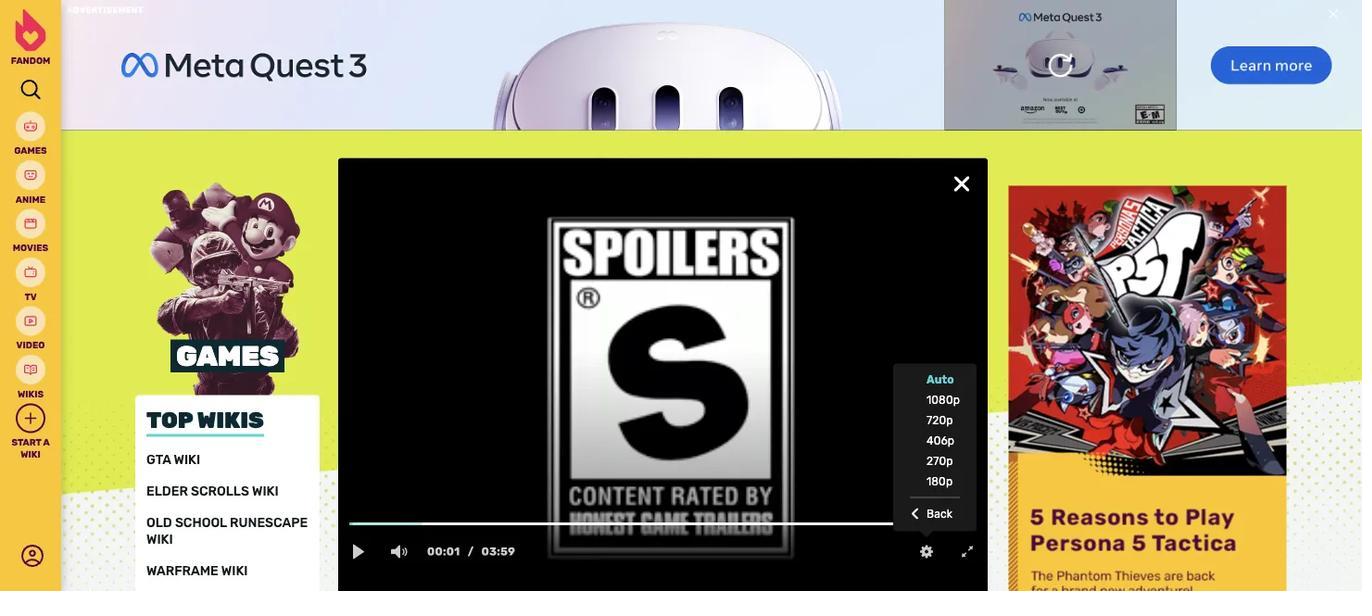 Task type: vqa. For each thing, say whether or not it's contained in the screenshot.
Grand Dimenisioneer's Doctor Who image
no



Task type: locate. For each thing, give the bounding box(es) containing it.
1 horizontal spatial super
[[699, 361, 781, 394]]

honest for honest game trailers powers up for this look at game of the year nominee super mario bros. wonder, an epic new 2d platforming adventure from nintendo.
[[441, 446, 491, 464]]

0 horizontal spatial wikis
[[18, 388, 44, 400]]

270p
[[927, 455, 954, 468]]

fandom link
[[3, 9, 58, 66]]

0 vertical spatial honest
[[384, 361, 485, 394]]

mute button group
[[379, 532, 420, 573]]

wiki down start
[[21, 449, 41, 460]]

1 vertical spatial games
[[176, 340, 279, 373]]

wiki
[[21, 449, 41, 460], [174, 452, 200, 468], [252, 484, 279, 499], [146, 532, 173, 547], [221, 564, 248, 579]]

wiki down old school runescape wiki link
[[221, 564, 248, 579]]

wiki inside gta wiki link
[[174, 452, 200, 468]]

game
[[491, 361, 569, 394], [495, 446, 535, 464], [768, 446, 808, 464]]

game for honest game trailers powers up for this look at game of the year nominee super mario bros. wonder, an epic new 2d platforming adventure from nintendo.
[[495, 446, 535, 464]]

wiki up runescape
[[252, 484, 279, 499]]

games up top wikis
[[176, 340, 279, 373]]

0 horizontal spatial bros.
[[595, 467, 630, 484]]

0 vertical spatial games
[[14, 145, 47, 156]]

old
[[146, 515, 172, 531]]

1 vertical spatial bros.
[[595, 467, 630, 484]]

super right |
[[699, 361, 781, 394]]

back
[[927, 508, 953, 521]]

0 horizontal spatial mario
[[554, 467, 591, 484]]

0 vertical spatial advertisement region
[[61, 0, 1363, 130]]

1 horizontal spatial wikis
[[197, 407, 264, 433]]

games link
[[0, 112, 61, 157]]

nintendo.
[[685, 487, 752, 505]]

1 horizontal spatial bros.
[[870, 361, 942, 394]]

mario up adventure
[[554, 467, 591, 484]]

epic
[[713, 467, 742, 484]]

year
[[855, 446, 885, 464]]

advertisement region
[[61, 0, 1363, 130], [1009, 186, 1287, 591]]

games up 'anime' "link"
[[14, 145, 47, 156]]

1 vertical spatial super
[[509, 467, 550, 484]]

1 vertical spatial wikis
[[197, 407, 264, 433]]

anime
[[16, 194, 46, 205]]

video player application
[[338, 207, 988, 573]]

scrolls
[[191, 484, 249, 499]]

0 vertical spatial trailers
[[574, 361, 680, 394]]

nominee
[[446, 467, 506, 484]]

super
[[699, 361, 781, 394], [509, 467, 550, 484]]

mario
[[787, 361, 864, 394], [554, 467, 591, 484]]

720p
[[927, 414, 954, 427]]

wonder
[[611, 399, 715, 432]]

bros.
[[870, 361, 942, 394], [595, 467, 630, 484]]

wonder,
[[634, 467, 688, 484]]

movies
[[13, 242, 48, 254]]

of
[[811, 446, 825, 464]]

start a wiki
[[11, 437, 50, 460]]

top
[[146, 407, 193, 433]]

0 vertical spatial super
[[699, 361, 781, 394]]

0 vertical spatial bros.
[[870, 361, 942, 394]]

0 vertical spatial mario
[[787, 361, 864, 394]]

1 vertical spatial mario
[[554, 467, 591, 484]]

honest
[[384, 361, 485, 394], [441, 446, 491, 464]]

wikis
[[18, 388, 44, 400], [197, 407, 264, 433]]

03:59 timer
[[460, 532, 516, 573]]

1 horizontal spatial games
[[176, 340, 279, 373]]

trailers left powers
[[538, 446, 588, 464]]

trailers up wonder
[[574, 361, 680, 394]]

warframe wiki
[[146, 564, 248, 579]]

super inside honest game trailers powers up for this look at game of the year nominee super mario bros. wonder, an epic new 2d platforming adventure from nintendo.
[[509, 467, 550, 484]]

movies link
[[0, 209, 61, 254]]

games
[[14, 145, 47, 156], [176, 340, 279, 373]]

honest inside honest game trailers powers up for this look at game of the year nominee super mario bros. wonder, an epic new 2d platforming adventure from nintendo.
[[441, 446, 491, 464]]

elder scrolls wiki link
[[146, 483, 309, 500]]

wikis up gta wiki link
[[197, 407, 264, 433]]

mario up of
[[787, 361, 864, 394]]

super right "nominee"
[[509, 467, 550, 484]]

00:01 timer
[[427, 532, 460, 573]]

super inside honest game trailers | super mario bros. wonder
[[699, 361, 781, 394]]

trailers inside honest game trailers | super mario bros. wonder
[[574, 361, 680, 394]]

at
[[750, 446, 764, 464]]

00:01
[[427, 546, 460, 559]]

wiki down old
[[146, 532, 173, 547]]

game inside honest game trailers | super mario bros. wonder
[[491, 361, 569, 394]]

wiki right gta
[[174, 452, 200, 468]]

wiki inside old school runescape wiki
[[146, 532, 173, 547]]

trailers inside honest game trailers powers up for this look at game of the year nominee super mario bros. wonder, an epic new 2d platforming adventure from nintendo.
[[538, 446, 588, 464]]

honest for honest game trailers | super mario bros. wonder
[[384, 361, 485, 394]]

1 vertical spatial trailers
[[538, 446, 588, 464]]

bros. up adventure
[[595, 467, 630, 484]]

1 horizontal spatial mario
[[787, 361, 864, 394]]

auto 1080p 720p 406p 270p 180p
[[927, 373, 960, 488]]

1 vertical spatial honest
[[441, 446, 491, 464]]

mario inside honest game trailers | super mario bros. wonder
[[787, 361, 864, 394]]

wikis up start a wiki link
[[18, 388, 44, 400]]

runescape
[[230, 515, 308, 531]]

trailers for powers
[[538, 446, 588, 464]]

elder
[[146, 484, 188, 499]]

trailers
[[574, 361, 680, 394], [538, 446, 588, 464]]

0 horizontal spatial super
[[509, 467, 550, 484]]

honest inside honest game trailers | super mario bros. wonder
[[384, 361, 485, 394]]

180p
[[927, 475, 953, 488]]

video link
[[0, 306, 61, 351]]

tv link
[[0, 258, 61, 303]]

bros. up '720p'
[[870, 361, 942, 394]]

anime link
[[0, 160, 61, 205]]

wiki inside elder scrolls wiki link
[[252, 484, 279, 499]]

mario inside honest game trailers powers up for this look at game of the year nominee super mario bros. wonder, an epic new 2d platforming adventure from nintendo.
[[554, 467, 591, 484]]

adventure
[[575, 487, 645, 505]]



Task type: describe. For each thing, give the bounding box(es) containing it.
start a wiki link
[[0, 404, 61, 460]]

start
[[11, 437, 41, 448]]

for
[[666, 446, 686, 464]]

the
[[828, 446, 852, 464]]

bros. inside honest game trailers powers up for this look at game of the year nominee super mario bros. wonder, an epic new 2d platforming adventure from nintendo.
[[595, 467, 630, 484]]

platforming
[[800, 467, 881, 484]]

auto
[[927, 373, 955, 386]]

honest game trailers | super mario bros. wonder
[[384, 361, 942, 432]]

this
[[689, 446, 715, 464]]

1080p
[[927, 394, 960, 407]]

honest game trailers | super mario bros. wonder link
[[372, 359, 955, 434]]

warframe
[[146, 564, 219, 579]]

gta wiki
[[146, 452, 200, 468]]

a
[[43, 437, 50, 448]]

wiki inside start a wiki
[[21, 449, 41, 460]]

advertisement
[[67, 5, 144, 15]]

honest game trailers powers up for this look at game of the year nominee super mario bros. wonder, an epic new 2d platforming adventure from nintendo.
[[441, 446, 885, 505]]

old school runescape wiki link
[[146, 515, 309, 548]]

new
[[745, 467, 774, 484]]

0 horizontal spatial games
[[14, 145, 47, 156]]

2d
[[778, 467, 796, 484]]

elder scrolls wiki
[[146, 484, 279, 499]]

powers
[[591, 446, 642, 464]]

406p
[[927, 434, 955, 447]]

bros. inside honest game trailers | super mario bros. wonder
[[870, 361, 942, 394]]

fandom
[[11, 55, 50, 66]]

video
[[16, 340, 45, 351]]

up
[[645, 446, 663, 464]]

1 vertical spatial advertisement region
[[1009, 186, 1287, 591]]

school
[[175, 515, 227, 531]]

0 vertical spatial wikis
[[18, 388, 44, 400]]

gta wiki link
[[146, 452, 309, 469]]

wiki inside warframe wiki link
[[221, 564, 248, 579]]

03:59
[[482, 546, 516, 559]]

gta
[[146, 452, 171, 468]]

tv
[[24, 291, 37, 302]]

game for honest game trailers | super mario bros. wonder
[[491, 361, 569, 394]]

look
[[719, 446, 747, 464]]

an
[[692, 467, 709, 484]]

|
[[686, 361, 693, 394]]

old school runescape wiki
[[146, 515, 308, 547]]

from
[[649, 487, 682, 505]]

top wikis
[[146, 407, 264, 433]]

warframe wiki link
[[146, 563, 309, 580]]

trailers for |
[[574, 361, 680, 394]]



